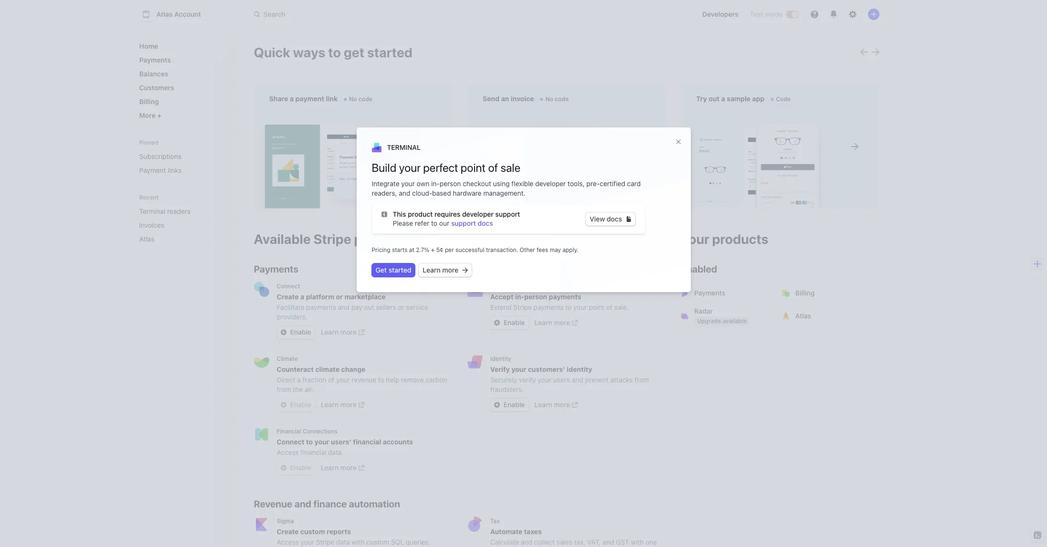 Task type: describe. For each thing, give the bounding box(es) containing it.
0 vertical spatial custom
[[301, 528, 325, 536]]

sample
[[727, 95, 751, 103]]

customers'
[[528, 366, 566, 374]]

svg image inside the learn more link
[[463, 268, 468, 273]]

0 horizontal spatial or
[[336, 293, 343, 301]]

send
[[483, 95, 500, 103]]

point inside accept in-person payments extend stripe payments to your point of sale.
[[589, 303, 605, 312]]

customers link
[[135, 80, 227, 96]]

svg image down fraudsters.
[[495, 402, 500, 408]]

automate
[[491, 528, 523, 536]]

fees
[[537, 247, 549, 254]]

tax automate taxes calculate and collect sales tax, vat, and gst with one
[[491, 518, 658, 548]]

try
[[697, 95, 708, 103]]

enable for extend stripe payments to your point of sale.
[[504, 319, 525, 327]]

your inside sigma create custom reports access your stripe data with custom sql queries.
[[301, 539, 314, 547]]

developer inside "this product requires developer support please refer to our support docs"
[[463, 210, 494, 218]]

1 vertical spatial custom
[[367, 539, 389, 547]]

air.
[[305, 386, 314, 394]]

payment links link
[[135, 162, 227, 178]]

sales
[[557, 539, 573, 547]]

code for send an invoice
[[555, 96, 569, 103]]

learn for connect create a platform or marketplace facilitate payments and pay out sellers or service providers.
[[321, 328, 339, 336]]

transaction.
[[486, 247, 519, 254]]

tax
[[491, 518, 500, 525]]

upgrade
[[698, 318, 722, 325]]

sale.
[[615, 303, 629, 312]]

integrate
[[372, 180, 400, 188]]

learn for accept in-person payments extend stripe payments to your point of sale.
[[535, 319, 553, 327]]

1 vertical spatial billing
[[796, 289, 815, 297]]

enable link for identity verify your customers' identity securely verify your users and prevent attacks from fraudsters.
[[491, 399, 529, 412]]

terminal for terminal
[[387, 143, 421, 151]]

view docs link
[[586, 213, 636, 226]]

0 vertical spatial of
[[489, 161, 498, 174]]

pinned navigation links element
[[135, 139, 227, 178]]

help
[[386, 376, 400, 384]]

fraction
[[303, 376, 327, 384]]

2 horizontal spatial payments
[[695, 289, 726, 297]]

identity
[[567, 366, 593, 374]]

0 horizontal spatial point
[[461, 161, 486, 174]]

learn more link for accept in-person payments extend stripe payments to your point of sale.
[[535, 318, 578, 328]]

facilitate
[[277, 303, 305, 312]]

climate
[[277, 356, 298, 363]]

and left gst
[[603, 539, 615, 547]]

balances link
[[135, 66, 227, 82]]

1 vertical spatial financial
[[301, 449, 327, 457]]

your inside climate counteract climate change direct a fraction of your revenue to help remove carbon from the air.
[[336, 376, 350, 384]]

learn more for climate counteract climate change direct a fraction of your revenue to help remove carbon from the air.
[[321, 401, 357, 409]]

view docs
[[590, 215, 623, 223]]

0 vertical spatial billing link
[[135, 94, 227, 109]]

svg image for view docs
[[626, 217, 632, 222]]

based
[[433, 189, 451, 197]]

more for connect create a platform or marketplace facilitate payments and pay out sellers or service providers.
[[341, 328, 357, 336]]

build
[[372, 161, 397, 174]]

1 horizontal spatial out
[[709, 95, 720, 103]]

0 horizontal spatial payments link
[[135, 52, 227, 68]]

radar upgrade available
[[695, 307, 747, 325]]

balances
[[139, 70, 168, 78]]

reports
[[327, 528, 351, 536]]

payments right extend
[[534, 303, 564, 312]]

1 vertical spatial billing link
[[777, 282, 880, 305]]

starts
[[392, 247, 408, 254]]

revenue
[[254, 499, 293, 510]]

terminal readers link
[[135, 204, 214, 219]]

the
[[293, 386, 303, 394]]

svg image down extend
[[495, 320, 500, 326]]

of inside accept in-person payments extend stripe payments to your point of sale.
[[607, 303, 613, 312]]

per
[[445, 247, 454, 254]]

one
[[646, 539, 658, 547]]

stripe inside accept in-person payments extend stripe payments to your point of sale.
[[514, 303, 532, 312]]

payment
[[296, 95, 325, 103]]

payments inside core navigation links element
[[139, 56, 171, 64]]

1 horizontal spatial docs
[[607, 215, 623, 223]]

a inside climate counteract climate change direct a fraction of your revenue to help remove carbon from the air.
[[297, 376, 301, 384]]

billing inside core navigation links element
[[139, 97, 159, 106]]

readers
[[167, 207, 191, 216]]

learn more link for climate counteract climate change direct a fraction of your revenue to help remove carbon from the air.
[[321, 400, 365, 410]]

with inside sigma create custom reports access your stripe data with custom sql queries.
[[352, 539, 365, 547]]

connect inside financial connections connect to your users' financial accounts access financial data.
[[277, 438, 305, 446]]

of inside climate counteract climate change direct a fraction of your revenue to help remove carbon from the air.
[[328, 376, 335, 384]]

pre-
[[587, 180, 600, 188]]

from inside identity verify your customers' identity securely verify your users and prevent attacks from fraudsters.
[[635, 376, 650, 384]]

direct
[[277, 376, 296, 384]]

data.
[[328, 449, 344, 457]]

1 horizontal spatial payments link
[[676, 282, 779, 305]]

finance
[[314, 499, 347, 510]]

sellers
[[376, 303, 396, 312]]

link
[[326, 95, 338, 103]]

and down taxes
[[521, 539, 533, 547]]

available
[[723, 318, 747, 325]]

1 products from the left
[[354, 231, 411, 247]]

platform
[[306, 293, 335, 301]]

enable button for direct a fraction of your revenue to help remove carbon from the air.
[[277, 399, 315, 412]]

enable link for connect create a platform or marketplace facilitate payments and pay out sellers or service providers.
[[277, 326, 315, 339]]

learn more for accept in-person payments extend stripe payments to your point of sale.
[[535, 319, 571, 327]]

terminal for terminal readers
[[139, 207, 166, 216]]

learn for financial connections connect to your users' financial accounts access financial data.
[[321, 464, 339, 472]]

service
[[406, 303, 429, 312]]

other
[[520, 247, 536, 254]]

more for climate counteract climate change direct a fraction of your revenue to help remove carbon from the air.
[[341, 401, 357, 409]]

build your perfect point of sale
[[372, 161, 521, 174]]

a inside connect create a platform or marketplace facilitate payments and pay out sellers or service providers.
[[301, 293, 305, 301]]

enable down the
[[290, 401, 312, 409]]

your inside accept in-person payments extend stripe payments to your point of sale.
[[574, 303, 588, 312]]

pinned
[[139, 139, 159, 146]]

share
[[269, 95, 288, 103]]

at
[[409, 247, 415, 254]]

Search search field
[[248, 5, 518, 23]]

payments down apply.
[[549, 293, 582, 301]]

access inside financial connections connect to your users' financial accounts access financial data.
[[277, 449, 299, 457]]

test mode
[[751, 10, 783, 18]]

learn for climate counteract climate change direct a fraction of your revenue to help remove carbon from the air.
[[321, 401, 339, 409]]

payments inside connect create a platform or marketplace facilitate payments and pay out sellers or service providers.
[[306, 303, 337, 312]]

learn more link down per
[[419, 264, 472, 277]]

code for share a payment link
[[359, 96, 373, 103]]

shift section content right image
[[872, 48, 880, 56]]

available stripe products
[[254, 231, 411, 247]]

change
[[342, 366, 366, 374]]

0 vertical spatial started
[[368, 44, 413, 60]]

share a payment link
[[269, 95, 338, 103]]

1 vertical spatial or
[[398, 303, 405, 312]]

sql
[[391, 539, 404, 547]]

subscriptions
[[139, 152, 182, 161]]

queries.
[[406, 539, 431, 547]]

search
[[264, 10, 286, 18]]

try out a sample app
[[697, 95, 765, 103]]

enable button for access financial data.
[[277, 462, 315, 475]]

gst
[[616, 539, 630, 547]]

learn for identity verify your customers' identity securely verify your users and prevent attacks from fraudsters.
[[535, 401, 553, 409]]

ways
[[293, 44, 326, 60]]

invoice
[[511, 95, 534, 103]]

subscriptions link
[[135, 149, 227, 164]]

terminal readers
[[139, 207, 191, 216]]

learn more link for financial connections connect to your users' financial accounts access financial data.
[[321, 464, 365, 473]]

and left finance
[[295, 499, 312, 510]]

get started button
[[372, 264, 415, 277]]

checkout
[[463, 180, 492, 188]]

learn more down the 5¢
[[423, 266, 459, 274]]

radar
[[695, 307, 713, 315]]

a left the sample
[[722, 95, 726, 103]]

developer inside integrate your own in-person checkout using flexible developer tools, pre-certified card readers, and cloud-based hardware management.
[[536, 180, 566, 188]]

an
[[502, 95, 510, 103]]

2 products from the left
[[713, 231, 769, 247]]

2.7%
[[416, 247, 430, 254]]

more
[[139, 111, 157, 119]]

from inside climate counteract climate change direct a fraction of your revenue to help remove carbon from the air.
[[277, 386, 291, 394]]

no for share a payment link
[[349, 96, 357, 103]]

create for payments
[[277, 293, 299, 301]]

svg image for enable
[[281, 465, 286, 471]]

hardware
[[453, 189, 482, 197]]



Task type: vqa. For each thing, say whether or not it's contained in the screenshot.
2
no



Task type: locate. For each thing, give the bounding box(es) containing it.
2 connect from the top
[[277, 438, 305, 446]]

shift section content left image
[[861, 48, 869, 56]]

1 horizontal spatial or
[[398, 303, 405, 312]]

more for identity verify your customers' identity securely verify your users and prevent attacks from fraudsters.
[[554, 401, 571, 409]]

person inside accept in-person payments extend stripe payments to your point of sale.
[[525, 293, 548, 301]]

out right try
[[709, 95, 720, 103]]

product
[[408, 210, 433, 218]]

or
[[336, 293, 343, 301], [398, 303, 405, 312]]

1 vertical spatial payments
[[254, 264, 299, 275]]

flexible
[[512, 180, 534, 188]]

data
[[336, 539, 350, 547]]

0 vertical spatial out
[[709, 95, 720, 103]]

a up the
[[297, 376, 301, 384]]

2 create from the top
[[277, 528, 299, 536]]

1 vertical spatial point
[[589, 303, 605, 312]]

svg image inside view docs link
[[626, 217, 632, 222]]

enable down extend
[[504, 319, 525, 327]]

1 horizontal spatial billing link
[[777, 282, 880, 305]]

pricing starts at 2.7% + 5¢ per successful transaction. other fees may apply.
[[372, 247, 579, 254]]

or right the sellers at bottom
[[398, 303, 405, 312]]

1 horizontal spatial atlas
[[157, 10, 173, 18]]

more down users
[[554, 401, 571, 409]]

enabled
[[682, 264, 718, 275]]

to inside climate counteract climate change direct a fraction of your revenue to help remove carbon from the air.
[[378, 376, 385, 384]]

started right get at the left of page
[[389, 266, 412, 274]]

svg image down providers.
[[281, 330, 286, 336]]

payments up radar
[[695, 289, 726, 297]]

0 vertical spatial financial
[[353, 438, 381, 446]]

and
[[399, 189, 411, 197], [338, 303, 350, 312], [572, 376, 584, 384], [295, 499, 312, 510], [521, 539, 533, 547], [603, 539, 615, 547]]

products
[[354, 231, 411, 247], [713, 231, 769, 247]]

and inside integrate your own in-person checkout using flexible developer tools, pre-certified card readers, and cloud-based hardware management.
[[399, 189, 411, 197]]

2 no from the left
[[546, 96, 554, 103]]

taxes
[[524, 528, 542, 536]]

atlas inside button
[[157, 10, 173, 18]]

quick
[[254, 44, 290, 60]]

0 vertical spatial person
[[440, 180, 461, 188]]

and inside connect create a platform or marketplace facilitate payments and pay out sellers or service providers.
[[338, 303, 350, 312]]

payment
[[139, 166, 166, 174]]

create up the facilitate
[[277, 293, 299, 301]]

recent
[[139, 194, 159, 201]]

0 horizontal spatial support
[[452, 219, 476, 227]]

your
[[399, 161, 421, 174], [402, 180, 415, 188], [574, 303, 588, 312], [512, 366, 527, 374], [336, 376, 350, 384], [538, 376, 552, 384], [315, 438, 330, 446], [301, 539, 314, 547]]

1 vertical spatial in-
[[516, 293, 525, 301]]

more down pay
[[341, 328, 357, 336]]

providers.
[[277, 313, 308, 321]]

enable down fraudsters.
[[504, 401, 525, 409]]

0 vertical spatial billing
[[139, 97, 159, 106]]

core navigation links element
[[135, 38, 227, 123]]

invoices link
[[135, 217, 214, 233]]

get started
[[376, 266, 412, 274]]

terminal up invoices
[[139, 207, 166, 216]]

1 create from the top
[[277, 293, 299, 301]]

recent navigation links element
[[130, 194, 235, 247]]

0 horizontal spatial terminal
[[139, 207, 166, 216]]

no code right link
[[349, 96, 373, 103]]

enable for facilitate payments and pay out sellers or service providers.
[[290, 328, 312, 336]]

0 horizontal spatial custom
[[301, 528, 325, 536]]

more for accept in-person payments extend stripe payments to your point of sale.
[[554, 319, 571, 327]]

0 horizontal spatial atlas
[[139, 235, 155, 243]]

no right link
[[349, 96, 357, 103]]

1 horizontal spatial person
[[525, 293, 548, 301]]

0 vertical spatial developer
[[536, 180, 566, 188]]

1 no code from the left
[[349, 96, 373, 103]]

2 with from the left
[[631, 539, 644, 547]]

learn more for financial connections connect to your users' financial accounts access financial data.
[[321, 464, 357, 472]]

svg image
[[626, 217, 632, 222], [281, 465, 286, 471]]

out
[[709, 95, 720, 103], [364, 303, 375, 312]]

learn more for connect create a platform or marketplace facilitate payments and pay out sellers or service providers.
[[321, 328, 357, 336]]

of left sale.
[[607, 303, 613, 312]]

revenue and finance automation
[[254, 499, 401, 510]]

atlas link
[[135, 231, 214, 247], [777, 305, 880, 328]]

payments link
[[135, 52, 227, 68], [676, 282, 779, 305]]

1 no from the left
[[349, 96, 357, 103]]

1 vertical spatial support
[[452, 219, 476, 227]]

custom left the reports
[[301, 528, 325, 536]]

out down "marketplace"
[[364, 303, 375, 312]]

your inside financial connections connect to your users' financial accounts access financial data.
[[315, 438, 330, 446]]

in- inside accept in-person payments extend stripe payments to your point of sale.
[[516, 293, 525, 301]]

access down financial
[[277, 449, 299, 457]]

in-
[[432, 180, 440, 188], [516, 293, 525, 301]]

and left pay
[[338, 303, 350, 312]]

1 horizontal spatial with
[[631, 539, 644, 547]]

using
[[493, 180, 510, 188]]

0 vertical spatial access
[[277, 449, 299, 457]]

1 horizontal spatial no
[[546, 96, 554, 103]]

point left sale.
[[589, 303, 605, 312]]

payments link up customers link
[[135, 52, 227, 68]]

0 horizontal spatial financial
[[301, 449, 327, 457]]

financial right users'
[[353, 438, 381, 446]]

learn down data.
[[321, 464, 339, 472]]

your up own
[[399, 161, 421, 174]]

perfect
[[424, 161, 459, 174]]

1 horizontal spatial financial
[[353, 438, 381, 446]]

create inside sigma create custom reports access your stripe data with custom sql queries.
[[277, 528, 299, 536]]

stripe inside sigma create custom reports access your stripe data with custom sql queries.
[[316, 539, 335, 547]]

out inside connect create a platform or marketplace facilitate payments and pay out sellers or service providers.
[[364, 303, 375, 312]]

0 horizontal spatial docs
[[478, 219, 493, 227]]

your down customers'
[[538, 376, 552, 384]]

person right accept
[[525, 293, 548, 301]]

2 vertical spatial atlas
[[796, 312, 812, 320]]

0 horizontal spatial billing link
[[135, 94, 227, 109]]

pinned element
[[135, 149, 227, 178]]

0 horizontal spatial code
[[359, 96, 373, 103]]

prevent
[[586, 376, 609, 384]]

enable for securely verify your users and prevent attacks from fraudsters.
[[504, 401, 525, 409]]

enable down financial
[[290, 464, 312, 472]]

2 enable button from the top
[[277, 462, 315, 475]]

your left data
[[301, 539, 314, 547]]

app
[[753, 95, 765, 103]]

1 vertical spatial connect
[[277, 438, 305, 446]]

1 connect from the top
[[277, 283, 300, 290]]

atlas account button
[[139, 8, 211, 21]]

terminal inside recent element
[[139, 207, 166, 216]]

started right "get" on the top of page
[[368, 44, 413, 60]]

verify
[[491, 366, 510, 374]]

in- up based
[[432, 180, 440, 188]]

0 vertical spatial point
[[461, 161, 486, 174]]

learn more link for connect create a platform or marketplace facilitate payments and pay out sellers or service providers.
[[321, 328, 365, 337]]

your left sale.
[[574, 303, 588, 312]]

1 enable button from the top
[[277, 399, 315, 412]]

your down change
[[336, 376, 350, 384]]

learn more
[[423, 266, 459, 274], [535, 319, 571, 327], [321, 328, 357, 336], [321, 401, 357, 409], [535, 401, 571, 409], [321, 464, 357, 472]]

0 horizontal spatial billing
[[139, 97, 159, 106]]

1 vertical spatial access
[[277, 539, 299, 547]]

0 vertical spatial connect
[[277, 283, 300, 290]]

custom left sql
[[367, 539, 389, 547]]

enable
[[504, 319, 525, 327], [290, 328, 312, 336], [290, 401, 312, 409], [504, 401, 525, 409], [290, 464, 312, 472]]

payments
[[549, 293, 582, 301], [306, 303, 337, 312], [534, 303, 564, 312]]

invoices
[[139, 221, 164, 229]]

to inside "this product requires developer support please refer to our support docs"
[[432, 219, 438, 227]]

1 horizontal spatial terminal
[[387, 143, 421, 151]]

enable link down extend
[[491, 316, 529, 330]]

support down management.
[[496, 210, 521, 218]]

attacks
[[611, 376, 633, 384]]

no code for send an invoice
[[546, 96, 569, 103]]

more down per
[[443, 266, 459, 274]]

2 code from the left
[[555, 96, 569, 103]]

and inside identity verify your customers' identity securely verify your users and prevent attacks from fraudsters.
[[572, 376, 584, 384]]

0 horizontal spatial payments
[[139, 56, 171, 64]]

atlas account
[[157, 10, 201, 18]]

0 vertical spatial from
[[635, 376, 650, 384]]

1 vertical spatial started
[[389, 266, 412, 274]]

0 horizontal spatial products
[[354, 231, 411, 247]]

a right share
[[290, 95, 294, 103]]

1 horizontal spatial atlas link
[[777, 305, 880, 328]]

1 horizontal spatial in-
[[516, 293, 525, 301]]

users
[[554, 376, 571, 384]]

create for revenue and finance automation
[[277, 528, 299, 536]]

vat,
[[588, 539, 601, 547]]

users'
[[331, 438, 352, 446]]

and left cloud-
[[399, 189, 411, 197]]

your down connections
[[315, 438, 330, 446]]

in- right accept
[[516, 293, 525, 301]]

get
[[376, 266, 387, 274]]

svg image right the view docs at right top
[[626, 217, 632, 222]]

your inside integrate your own in-person checkout using flexible developer tools, pre-certified card readers, and cloud-based hardware management.
[[402, 180, 415, 188]]

1 vertical spatial out
[[364, 303, 375, 312]]

connect inside connect create a platform or marketplace facilitate payments and pay out sellers or service providers.
[[277, 283, 300, 290]]

learn down verify
[[535, 401, 553, 409]]

more down data.
[[341, 464, 357, 472]]

counteract
[[277, 366, 314, 374]]

accounts
[[383, 438, 413, 446]]

links
[[168, 166, 182, 174]]

learn more down accept in-person payments extend stripe payments to your point of sale.
[[535, 319, 571, 327]]

svg image
[[382, 212, 387, 217], [463, 268, 468, 273], [495, 320, 500, 326], [281, 330, 286, 336], [281, 402, 286, 408], [495, 402, 500, 408]]

support docs link
[[452, 219, 493, 227]]

0 horizontal spatial of
[[328, 376, 335, 384]]

in- inside integrate your own in-person checkout using flexible developer tools, pre-certified card readers, and cloud-based hardware management.
[[432, 180, 440, 188]]

0 horizontal spatial no
[[349, 96, 357, 103]]

0 horizontal spatial in-
[[432, 180, 440, 188]]

1 horizontal spatial payments
[[254, 264, 299, 275]]

securely
[[491, 376, 517, 384]]

0 horizontal spatial from
[[277, 386, 291, 394]]

enable link down fraudsters.
[[491, 399, 529, 412]]

products down 'please'
[[354, 231, 411, 247]]

toolbar
[[861, 48, 880, 57]]

payments link up radar upgrade available
[[676, 282, 779, 305]]

certified
[[600, 180, 626, 188]]

docs up pricing starts at 2.7% + 5¢ per successful transaction. other fees may apply.
[[478, 219, 493, 227]]

learn more down pay
[[321, 328, 357, 336]]

2 horizontal spatial atlas
[[796, 312, 812, 320]]

learn more link down users
[[535, 400, 578, 410]]

1 horizontal spatial no code
[[546, 96, 569, 103]]

pricing
[[372, 247, 391, 254]]

docs inside "this product requires developer support please refer to our support docs"
[[478, 219, 493, 227]]

0 horizontal spatial atlas link
[[135, 231, 214, 247]]

financial connections connect to your users' financial accounts access financial data.
[[277, 428, 413, 457]]

enable button down the
[[277, 399, 315, 412]]

learn more link down revenue
[[321, 400, 365, 410]]

0 horizontal spatial no code
[[349, 96, 373, 103]]

more down revenue
[[341, 401, 357, 409]]

collect
[[535, 539, 555, 547]]

card
[[628, 180, 641, 188]]

enable down providers.
[[290, 328, 312, 336]]

1 access from the top
[[277, 449, 299, 457]]

2 no code from the left
[[546, 96, 569, 103]]

developer left tools,
[[536, 180, 566, 188]]

0 vertical spatial payments link
[[135, 52, 227, 68]]

started inside button
[[389, 266, 412, 274]]

terminal up build
[[387, 143, 421, 151]]

more button
[[135, 108, 227, 123]]

0 vertical spatial or
[[336, 293, 343, 301]]

learn down +
[[423, 266, 441, 274]]

1 horizontal spatial developer
[[536, 180, 566, 188]]

1 vertical spatial terminal
[[139, 207, 166, 216]]

support
[[496, 210, 521, 218], [452, 219, 476, 227]]

connect down financial
[[277, 438, 305, 446]]

2 horizontal spatial of
[[607, 303, 613, 312]]

learn more down users
[[535, 401, 571, 409]]

more for financial connections connect to your users' financial accounts access financial data.
[[341, 464, 357, 472]]

0 vertical spatial terminal
[[387, 143, 421, 151]]

of left sale
[[489, 161, 498, 174]]

automation
[[349, 499, 401, 510]]

1 horizontal spatial billing
[[796, 289, 815, 297]]

to inside financial connections connect to your users' financial accounts access financial data.
[[306, 438, 313, 446]]

0 vertical spatial atlas
[[157, 10, 173, 18]]

0 horizontal spatial developer
[[463, 210, 494, 218]]

+
[[431, 247, 435, 254]]

learn more for identity verify your customers' identity securely verify your users and prevent attacks from fraudsters.
[[535, 401, 571, 409]]

atlas inside recent element
[[139, 235, 155, 243]]

0 vertical spatial svg image
[[626, 217, 632, 222]]

enable link down providers.
[[277, 326, 315, 339]]

svg image down direct
[[281, 402, 286, 408]]

1 vertical spatial developer
[[463, 210, 494, 218]]

svg image down successful
[[463, 268, 468, 273]]

docs
[[607, 215, 623, 223], [478, 219, 493, 227]]

connect up the facilitate
[[277, 283, 300, 290]]

may
[[550, 247, 561, 254]]

enable link for accept in-person payments extend stripe payments to your point of sale.
[[491, 316, 529, 330]]

pay
[[352, 303, 363, 312]]

0 horizontal spatial person
[[440, 180, 461, 188]]

docs right view
[[607, 215, 623, 223]]

0 vertical spatial atlas link
[[135, 231, 214, 247]]

person inside integrate your own in-person checkout using flexible developer tools, pre-certified card readers, and cloud-based hardware management.
[[440, 180, 461, 188]]

0 vertical spatial enable button
[[277, 399, 315, 412]]

code right link
[[359, 96, 373, 103]]

2 vertical spatial payments
[[695, 289, 726, 297]]

financial down connections
[[301, 449, 327, 457]]

1 horizontal spatial svg image
[[626, 217, 632, 222]]

1 vertical spatial create
[[277, 528, 299, 536]]

1 horizontal spatial code
[[555, 96, 569, 103]]

sale
[[501, 161, 521, 174]]

more down accept in-person payments extend stripe payments to your point of sale.
[[554, 319, 571, 327]]

1 horizontal spatial point
[[589, 303, 605, 312]]

or right platform
[[336, 293, 343, 301]]

available
[[254, 231, 311, 247]]

accept
[[491, 293, 514, 301]]

financial
[[277, 428, 301, 435]]

1 vertical spatial atlas link
[[777, 305, 880, 328]]

with
[[352, 539, 365, 547], [631, 539, 644, 547]]

0 horizontal spatial with
[[352, 539, 365, 547]]

support down requires
[[452, 219, 476, 227]]

integrate your own in-person checkout using flexible developer tools, pre-certified card readers, and cloud-based hardware management.
[[372, 180, 641, 197]]

0 horizontal spatial out
[[364, 303, 375, 312]]

1 horizontal spatial products
[[713, 231, 769, 247]]

1 vertical spatial from
[[277, 386, 291, 394]]

svg image left this
[[382, 212, 387, 217]]

with inside tax automate taxes calculate and collect sales tax, vat, and gst with one
[[631, 539, 644, 547]]

person up based
[[440, 180, 461, 188]]

1 horizontal spatial of
[[489, 161, 498, 174]]

payment links
[[139, 166, 182, 174]]

2 vertical spatial of
[[328, 376, 335, 384]]

1 with from the left
[[352, 539, 365, 547]]

to inside accept in-person payments extend stripe payments to your point of sale.
[[566, 303, 572, 312]]

no code for share a payment link
[[349, 96, 373, 103]]

1 vertical spatial person
[[525, 293, 548, 301]]

2 vertical spatial stripe
[[316, 539, 335, 547]]

to
[[328, 44, 341, 60], [432, 219, 438, 227], [566, 303, 572, 312], [378, 376, 385, 384], [306, 438, 313, 446]]

send an invoice
[[483, 95, 534, 103]]

payments down available
[[254, 264, 299, 275]]

no code right invoice
[[546, 96, 569, 103]]

from right attacks
[[635, 376, 650, 384]]

no right invoice
[[546, 96, 554, 103]]

2 access from the top
[[277, 539, 299, 547]]

home link
[[135, 38, 227, 54]]

recent element
[[130, 204, 235, 247]]

0 vertical spatial stripe
[[314, 231, 352, 247]]

person
[[440, 180, 461, 188], [525, 293, 548, 301]]

developers
[[703, 10, 739, 18]]

get
[[344, 44, 365, 60]]

identity
[[491, 356, 512, 363]]

no for send an invoice
[[546, 96, 554, 103]]

your up verify
[[512, 366, 527, 374]]

terminal
[[387, 143, 421, 151], [139, 207, 166, 216]]

your left own
[[402, 180, 415, 188]]

connect
[[277, 283, 300, 290], [277, 438, 305, 446]]

1 horizontal spatial from
[[635, 376, 650, 384]]

with right data
[[352, 539, 365, 547]]

learn more link down data.
[[321, 464, 365, 473]]

1 vertical spatial stripe
[[514, 303, 532, 312]]

of
[[489, 161, 498, 174], [607, 303, 613, 312], [328, 376, 335, 384]]

1 vertical spatial of
[[607, 303, 613, 312]]

access inside sigma create custom reports access your stripe data with custom sql queries.
[[277, 539, 299, 547]]

1 code from the left
[[359, 96, 373, 103]]

create inside connect create a platform or marketplace facilitate payments and pay out sellers or service providers.
[[277, 293, 299, 301]]

and down identity on the right bottom of the page
[[572, 376, 584, 384]]

1 vertical spatial enable button
[[277, 462, 315, 475]]

successful
[[456, 247, 485, 254]]

marketplace
[[345, 293, 386, 301]]

code right invoice
[[555, 96, 569, 103]]

1 horizontal spatial support
[[496, 210, 521, 218]]

1 vertical spatial atlas
[[139, 235, 155, 243]]

custom
[[301, 528, 325, 536], [367, 539, 389, 547]]

connect create a platform or marketplace facilitate payments and pay out sellers or service providers.
[[277, 283, 429, 321]]

with left one
[[631, 539, 644, 547]]

from down direct
[[277, 386, 291, 394]]

payments down platform
[[306, 303, 337, 312]]

0 vertical spatial payments
[[139, 56, 171, 64]]

sigma
[[277, 518, 294, 525]]

1 vertical spatial payments link
[[676, 282, 779, 305]]

learn more link for identity verify your customers' identity securely verify your users and prevent attacks from fraudsters.
[[535, 400, 578, 410]]

access down the sigma
[[277, 539, 299, 547]]

0 horizontal spatial svg image
[[281, 465, 286, 471]]

fraudsters.
[[491, 386, 524, 394]]

developer up support docs link
[[463, 210, 494, 218]]

point up checkout
[[461, 161, 486, 174]]

enable button down financial
[[277, 462, 315, 475]]



